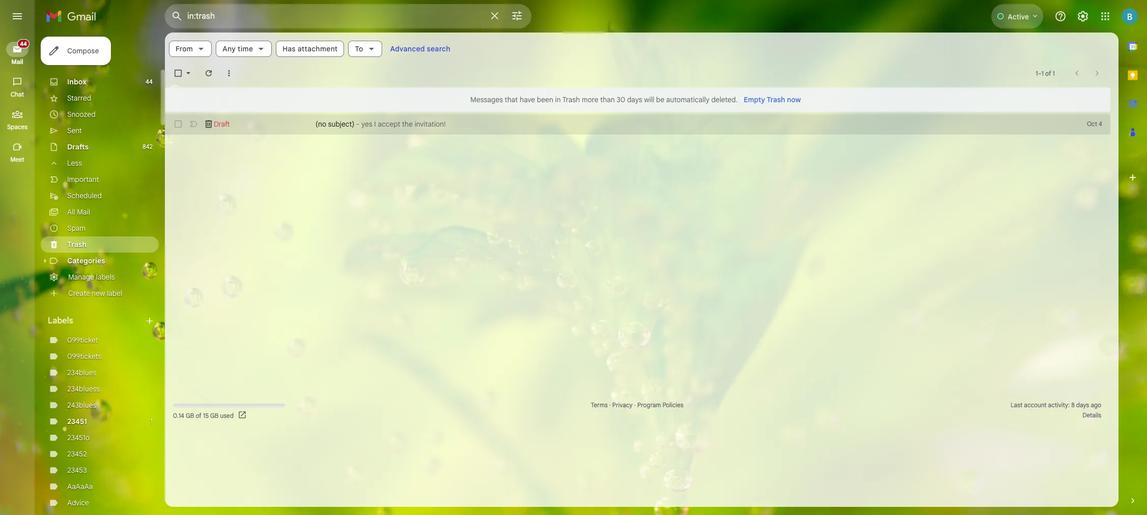 Task type: locate. For each thing, give the bounding box(es) containing it.
15
[[203, 412, 209, 420]]

243blues
[[67, 401, 96, 410]]

days inside main content
[[627, 95, 643, 104]]

0 vertical spatial of
[[1046, 69, 1052, 77]]

advice
[[67, 499, 89, 508]]

trash left now
[[767, 95, 785, 104]]

1 horizontal spatial gb
[[210, 412, 219, 420]]

navigation
[[0, 33, 36, 516]]

automatically
[[666, 95, 710, 104]]

create
[[68, 289, 90, 298]]

gb right 15
[[210, 412, 219, 420]]

program
[[638, 402, 661, 409]]

0 horizontal spatial ·
[[609, 402, 611, 409]]

gmail image
[[46, 6, 101, 26]]

chat heading
[[0, 91, 35, 99]]

footer containing terms
[[165, 401, 1111, 421]]

have
[[520, 95, 535, 104]]

0 vertical spatial mail
[[11, 58, 23, 66]]

now
[[787, 95, 801, 104]]

last account activity: 8 days ago details
[[1011, 402, 1102, 419]]

1 gb from the left
[[186, 412, 194, 420]]

all
[[67, 208, 75, 217]]

advice link
[[67, 499, 89, 508]]

days right 8
[[1077, 402, 1090, 409]]

spaces
[[7, 123, 28, 131]]

important
[[67, 175, 99, 184]]

been
[[537, 95, 553, 104]]

2 horizontal spatial trash
[[767, 95, 785, 104]]

1 horizontal spatial mail
[[77, 208, 90, 217]]

ago
[[1091, 402, 1102, 409]]

spaces heading
[[0, 123, 35, 131]]

of right –
[[1046, 69, 1052, 77]]

subject)
[[328, 120, 355, 129]]

1 · from the left
[[609, 402, 611, 409]]

0 vertical spatial days
[[627, 95, 643, 104]]

of
[[1046, 69, 1052, 77], [196, 412, 201, 420]]

clear search image
[[485, 6, 505, 26]]

used
[[220, 412, 234, 420]]

labels
[[96, 273, 115, 282]]

· right terms link
[[609, 402, 611, 409]]

–
[[1038, 69, 1042, 77]]

0.14
[[173, 412, 184, 420]]

spam
[[67, 224, 86, 233]]

1 vertical spatial days
[[1077, 402, 1090, 409]]

1 horizontal spatial ·
[[634, 402, 636, 409]]

1 horizontal spatial days
[[1077, 402, 1090, 409]]

manage
[[68, 273, 94, 282]]

create new label
[[68, 289, 122, 298]]

0 horizontal spatial 44
[[20, 40, 27, 47]]

1 horizontal spatial trash
[[562, 95, 580, 104]]

compose button
[[41, 37, 111, 65]]

0 horizontal spatial gb
[[186, 412, 194, 420]]

more image
[[224, 68, 234, 78]]

gb right 0.14
[[186, 412, 194, 420]]

234bluess
[[67, 385, 100, 394]]

mail down 44 "link"
[[11, 58, 23, 66]]

invitation!
[[415, 120, 446, 129]]

meet heading
[[0, 156, 35, 164]]

tab list
[[1119, 33, 1147, 479]]

labels heading
[[48, 316, 145, 326]]

0 horizontal spatial of
[[196, 412, 201, 420]]

trash right in
[[562, 95, 580, 104]]

policies
[[663, 402, 684, 409]]

234blues
[[67, 369, 96, 378]]

·
[[609, 402, 611, 409], [634, 402, 636, 409]]

aaaaaa link
[[67, 483, 93, 492]]

0.14 gb of 15 gb used
[[173, 412, 234, 420]]

of left 15
[[196, 412, 201, 420]]

gb
[[186, 412, 194, 420], [210, 412, 219, 420]]

any
[[223, 44, 236, 53]]

privacy
[[613, 402, 633, 409]]

spam link
[[67, 224, 86, 233]]

has attachment
[[283, 44, 338, 53]]

Search in mail search field
[[165, 4, 531, 29]]

days
[[627, 95, 643, 104], [1077, 402, 1090, 409]]

0 vertical spatial 44
[[20, 40, 27, 47]]

less button
[[41, 155, 159, 172]]

terms link
[[591, 402, 608, 409]]

099tickets link
[[67, 352, 102, 361]]

empty trash now
[[744, 95, 801, 104]]

23451 link
[[67, 417, 87, 427]]

row
[[165, 114, 1111, 134]]

44 inside "link"
[[20, 40, 27, 47]]

than
[[600, 95, 615, 104]]

inbox
[[67, 77, 87, 87]]

0 horizontal spatial mail
[[11, 58, 23, 66]]

main content
[[165, 88, 1111, 134]]

1 vertical spatial of
[[196, 412, 201, 420]]

1 vertical spatial 44
[[146, 78, 153, 86]]

trash down spam link
[[67, 240, 87, 249]]

0 horizontal spatial days
[[627, 95, 643, 104]]

days right 30
[[627, 95, 643, 104]]

advanced search
[[390, 44, 451, 53]]

footer
[[165, 401, 1111, 421]]

starred link
[[67, 94, 91, 103]]

trash link
[[67, 240, 87, 249]]

accept
[[378, 120, 400, 129]]

mail right the all
[[77, 208, 90, 217]]

· right privacy link
[[634, 402, 636, 409]]

2 gb from the left
[[210, 412, 219, 420]]

account
[[1024, 402, 1047, 409]]

23451
[[67, 417, 87, 427]]

search in mail image
[[168, 7, 186, 25]]

None checkbox
[[173, 68, 183, 78], [173, 119, 183, 129], [173, 68, 183, 78], [173, 119, 183, 129]]

follow link to manage storage image
[[238, 411, 248, 421]]

program policies link
[[638, 402, 684, 409]]

important link
[[67, 175, 99, 184]]

in
[[555, 95, 561, 104]]

23451o link
[[67, 434, 90, 443]]

23452
[[67, 450, 87, 459]]

labels
[[48, 316, 73, 326]]



Task type: describe. For each thing, give the bounding box(es) containing it.
be
[[656, 95, 665, 104]]

messages that have been in trash more than 30 days will be automatically deleted.
[[471, 95, 738, 104]]

sent link
[[67, 126, 82, 135]]

create new label link
[[68, 289, 122, 298]]

starred
[[67, 94, 91, 103]]

new
[[92, 289, 105, 298]]

navigation containing mail
[[0, 33, 36, 516]]

0 horizontal spatial trash
[[67, 240, 87, 249]]

has
[[283, 44, 296, 53]]

any time
[[223, 44, 253, 53]]

row containing draft
[[165, 114, 1111, 134]]

empty
[[744, 95, 765, 104]]

(no subject) - yes i accept the invitation!
[[316, 120, 446, 129]]

chat
[[11, 91, 24, 98]]

inbox link
[[67, 77, 87, 87]]

terms · privacy · program policies
[[591, 402, 684, 409]]

draft
[[214, 120, 230, 129]]

oct
[[1087, 120, 1098, 128]]

oct 4
[[1087, 120, 1103, 128]]

23452 link
[[67, 450, 87, 459]]

more
[[582, 95, 599, 104]]

search
[[427, 44, 451, 53]]

all mail link
[[67, 208, 90, 217]]

details
[[1083, 412, 1102, 419]]

deleted.
[[712, 95, 738, 104]]

23451o
[[67, 434, 90, 443]]

main menu image
[[11, 10, 23, 22]]

842
[[143, 143, 153, 151]]

snoozed link
[[67, 110, 96, 119]]

drafts
[[67, 143, 89, 152]]

sent
[[67, 126, 82, 135]]

23453 link
[[67, 466, 87, 475]]

empty trash now button
[[740, 91, 805, 109]]

099ticket
[[67, 336, 98, 345]]

from button
[[169, 41, 212, 57]]

scheduled
[[67, 191, 102, 201]]

all mail
[[67, 208, 90, 217]]

trash image
[[204, 119, 214, 129]]

yes
[[361, 120, 373, 129]]

8
[[1072, 402, 1075, 409]]

099tickets
[[67, 352, 102, 361]]

advanced search button
[[386, 40, 455, 58]]

attachment
[[298, 44, 338, 53]]

1 horizontal spatial of
[[1046, 69, 1052, 77]]

manage labels link
[[68, 273, 115, 282]]

categories link
[[67, 257, 105, 266]]

44 link
[[6, 39, 30, 57]]

categories
[[67, 257, 105, 266]]

time
[[238, 44, 253, 53]]

snoozed
[[67, 110, 96, 119]]

messages
[[471, 95, 503, 104]]

trash inside empty trash now button
[[767, 95, 785, 104]]

234bluess link
[[67, 385, 100, 394]]

activity:
[[1049, 402, 1070, 409]]

has attachment button
[[276, 41, 344, 57]]

1 – 1 of 1
[[1036, 69, 1055, 77]]

30
[[617, 95, 626, 104]]

advanced search options image
[[507, 6, 527, 26]]

4
[[1099, 120, 1103, 128]]

mail inside heading
[[11, 58, 23, 66]]

Search in mail text field
[[187, 11, 483, 21]]

the
[[402, 120, 413, 129]]

any time button
[[216, 41, 272, 57]]

-
[[356, 120, 360, 129]]

meet
[[10, 156, 24, 163]]

refresh image
[[204, 68, 214, 78]]

scheduled link
[[67, 191, 102, 201]]

2 · from the left
[[634, 402, 636, 409]]

terms
[[591, 402, 608, 409]]

last
[[1011, 402, 1023, 409]]

mail heading
[[0, 58, 35, 66]]

details link
[[1083, 412, 1102, 419]]

i
[[374, 120, 376, 129]]

243blues link
[[67, 401, 96, 410]]

compose
[[67, 46, 99, 55]]

099ticket link
[[67, 336, 98, 345]]

label
[[107, 289, 122, 298]]

aaaaaa
[[67, 483, 93, 492]]

to button
[[348, 41, 382, 57]]

23453
[[67, 466, 87, 475]]

1 vertical spatial mail
[[77, 208, 90, 217]]

(no
[[316, 120, 326, 129]]

that
[[505, 95, 518, 104]]

days inside last account activity: 8 days ago details
[[1077, 402, 1090, 409]]

settings image
[[1077, 10, 1089, 22]]

main content containing messages that have been in trash more than 30 days will be automatically deleted.
[[165, 88, 1111, 134]]

1 horizontal spatial 44
[[146, 78, 153, 86]]

support image
[[1055, 10, 1067, 22]]

to
[[355, 44, 363, 53]]



Task type: vqa. For each thing, say whether or not it's contained in the screenshot.
Messages that have been in Trash more than 30 days will be automatically deleted.
yes



